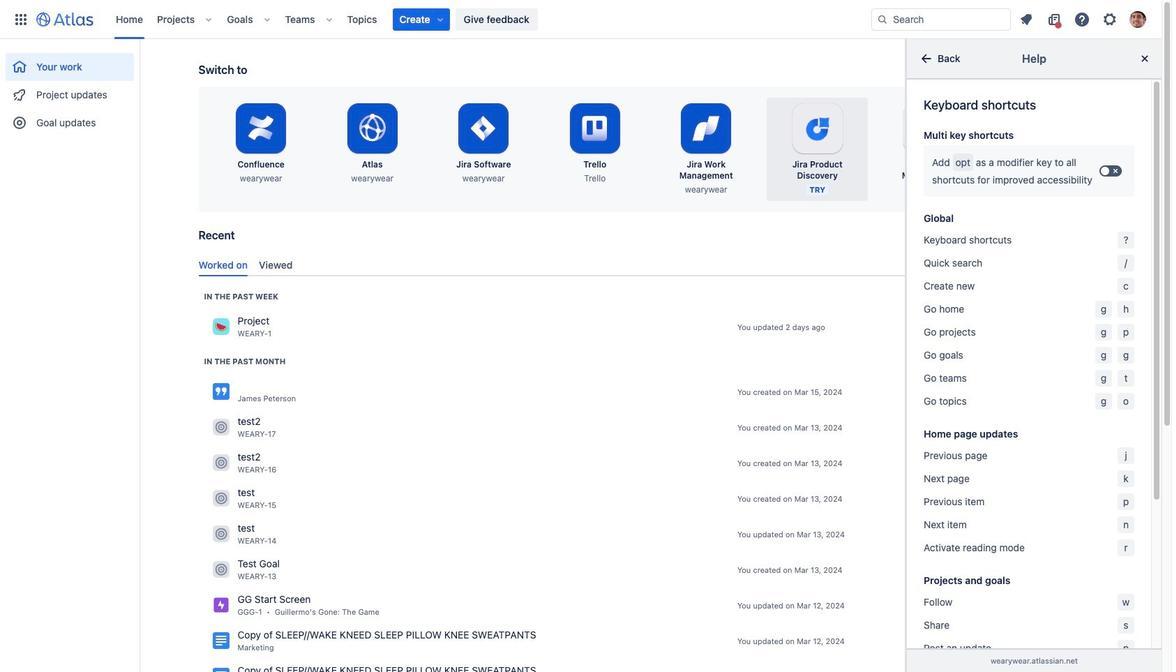 Task type: describe. For each thing, give the bounding box(es) containing it.
2 confluence image from the top
[[213, 633, 229, 649]]

close image
[[1137, 50, 1154, 67]]

jira image
[[213, 597, 229, 614]]

top element
[[8, 0, 872, 39]]

3 townsquare image from the top
[[213, 490, 229, 507]]

4 townsquare image from the top
[[213, 561, 229, 578]]

Search field
[[872, 8, 1012, 30]]

1 heading from the top
[[204, 291, 278, 302]]

Filter by title field
[[980, 230, 1102, 250]]

settings image
[[1102, 11, 1119, 28]]

switch to... image
[[13, 11, 29, 28]]

1 townsquare image from the top
[[213, 319, 229, 335]]

help image
[[1074, 11, 1091, 28]]



Task type: locate. For each thing, give the bounding box(es) containing it.
banner
[[0, 0, 1162, 39]]

1 confluence image from the top
[[213, 383, 229, 400]]

0 vertical spatial townsquare image
[[213, 455, 229, 471]]

1 townsquare image from the top
[[213, 455, 229, 471]]

account image
[[1130, 11, 1147, 28]]

townsquare image
[[213, 319, 229, 335], [213, 419, 229, 436], [213, 490, 229, 507], [213, 561, 229, 578]]

confluence image
[[213, 668, 229, 672]]

0 vertical spatial confluence image
[[213, 383, 229, 400]]

group
[[6, 39, 134, 141]]

None search field
[[872, 8, 1012, 30]]

1 vertical spatial heading
[[204, 356, 286, 367]]

search image
[[877, 14, 889, 25]]

heading
[[204, 291, 278, 302], [204, 356, 286, 367]]

2 heading from the top
[[204, 356, 286, 367]]

tab list
[[193, 253, 1109, 276]]

2 townsquare image from the top
[[213, 419, 229, 436]]

notifications image
[[1019, 11, 1035, 28]]

confluence image
[[213, 383, 229, 400], [213, 633, 229, 649]]

search image
[[985, 234, 996, 245]]

2 townsquare image from the top
[[213, 526, 229, 543]]

1 vertical spatial townsquare image
[[213, 526, 229, 543]]

1 vertical spatial confluence image
[[213, 633, 229, 649]]

townsquare image
[[213, 455, 229, 471], [213, 526, 229, 543]]

0 vertical spatial heading
[[204, 291, 278, 302]]



Task type: vqa. For each thing, say whether or not it's contained in the screenshot.
close banner icon
no



